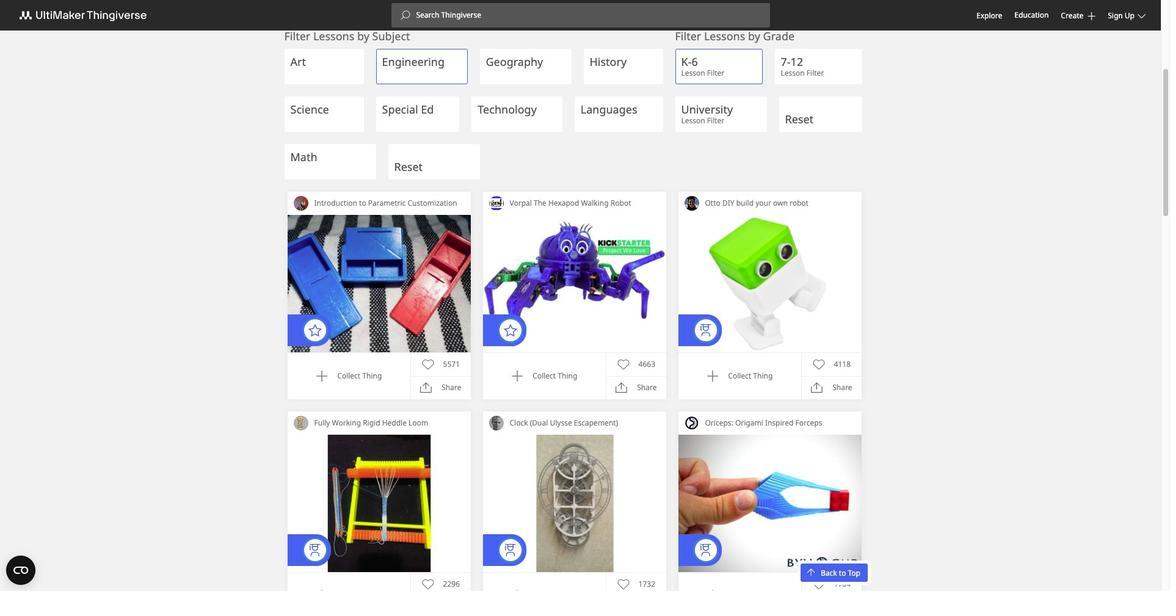 Task type: describe. For each thing, give the bounding box(es) containing it.
1732
[[639, 579, 656, 589]]

lessons for grade
[[704, 29, 746, 43]]

4118 link
[[813, 359, 851, 371]]

make card image for rigid
[[287, 435, 471, 573]]

up
[[1125, 10, 1135, 20]]

filter lessons by grade
[[675, 29, 795, 43]]

heddle
[[382, 418, 407, 428]]

5571
[[443, 359, 460, 370]]

add to collection image for clock
[[512, 590, 524, 591]]

math
[[291, 150, 317, 164]]

hexapod
[[549, 198, 580, 208]]

walking
[[581, 198, 609, 208]]

by for subject
[[357, 29, 370, 43]]

avatar image for fully working rigid heddle loom
[[294, 416, 308, 431]]

share link for 4118
[[812, 382, 853, 394]]

escapement)
[[574, 418, 618, 428]]

vorpal
[[510, 198, 532, 208]]

like image for 5571
[[422, 359, 434, 371]]

filter up the k-
[[675, 29, 702, 43]]

technology
[[478, 102, 537, 117]]

clock (dual ulysse  escapement) link
[[504, 412, 666, 435]]

otto diy build your own robot
[[705, 198, 809, 208]]

explore
[[977, 10, 1003, 20]]

otto
[[705, 198, 721, 208]]

forceps
[[796, 418, 823, 428]]

7-
[[781, 54, 791, 69]]

lesson for 7-
[[781, 68, 805, 78]]

k-
[[682, 54, 692, 69]]

filter inside "7-12 lesson filter"
[[807, 68, 824, 78]]

collect for 4118
[[729, 371, 752, 381]]

share image for 4663
[[616, 382, 628, 394]]

back to top button
[[801, 564, 868, 582]]

6
[[692, 54, 698, 69]]

avatar image for vorpal the hexapod walking robot
[[489, 196, 504, 211]]

explore button
[[977, 10, 1003, 20]]

clock (dual ulysse  escapement)
[[510, 418, 618, 428]]

ed
[[421, 102, 434, 117]]

create button
[[1062, 10, 1096, 20]]

art
[[291, 54, 306, 69]]

scrollupicon image
[[808, 568, 815, 576]]

robot
[[611, 198, 631, 208]]

geography
[[486, 54, 543, 69]]

collect for 4663
[[533, 371, 556, 381]]

build
[[737, 198, 754, 208]]

sign up button
[[1109, 10, 1149, 20]]

1 horizontal spatial reset
[[785, 112, 814, 126]]

like image for 4118
[[813, 359, 825, 371]]

lesson inside the university lesson filter
[[682, 115, 706, 126]]

thing for 5571
[[363, 371, 382, 381]]

plusicon image
[[1088, 12, 1096, 20]]

sign up
[[1109, 10, 1135, 20]]

vorpal the hexapod walking robot link
[[504, 192, 666, 215]]

the
[[534, 198, 547, 208]]

add to collection image for introduction
[[316, 370, 328, 382]]

share for 5571
[[442, 383, 462, 393]]

share link for 5571
[[420, 382, 462, 394]]

like image for 1732
[[617, 578, 630, 591]]

create
[[1062, 10, 1084, 20]]

collect thing link for 4118
[[707, 370, 773, 382]]

back to top
[[821, 568, 861, 578]]

engineering
[[382, 54, 445, 69]]

university lesson filter
[[682, 102, 733, 126]]

filter up art
[[284, 29, 311, 43]]

to for introduction
[[359, 198, 366, 208]]

working
[[332, 418, 361, 428]]

back
[[821, 568, 838, 578]]

thing for 4663
[[558, 371, 578, 381]]

make card image for inspired
[[679, 435, 862, 573]]

4663 link
[[617, 359, 656, 371]]

add to collection image for vorpal
[[512, 370, 524, 382]]

open widget image
[[6, 556, 35, 585]]

math reset
[[291, 150, 423, 174]]

oriceps: origami inspired forceps
[[705, 418, 823, 428]]



Task type: vqa. For each thing, say whether or not it's contained in the screenshot.
Like image related to 1732
yes



Task type: locate. For each thing, give the bounding box(es) containing it.
0 horizontal spatial collect thing
[[337, 371, 382, 381]]

collect thing for 4118
[[729, 371, 773, 381]]

make card image
[[287, 215, 471, 353], [483, 215, 666, 353], [679, 215, 862, 353], [287, 435, 471, 573], [483, 435, 666, 573], [679, 435, 862, 573]]

1 horizontal spatial by
[[749, 29, 761, 43]]

education
[[1015, 10, 1049, 20]]

share
[[442, 383, 462, 393], [637, 383, 657, 393], [833, 383, 853, 393]]

sign
[[1109, 10, 1123, 20]]

make card image for build
[[679, 215, 862, 353]]

filter
[[284, 29, 311, 43], [675, 29, 702, 43], [707, 68, 725, 78], [807, 68, 824, 78], [707, 115, 725, 126]]

2 horizontal spatial collect thing
[[729, 371, 773, 381]]

to
[[359, 198, 366, 208], [839, 568, 847, 578]]

0 horizontal spatial share
[[442, 383, 462, 393]]

1 horizontal spatial thing
[[558, 371, 578, 381]]

collect up working
[[337, 371, 361, 381]]

lesson down k-6 lesson filter
[[682, 115, 706, 126]]

clock
[[510, 418, 528, 428]]

top
[[848, 568, 861, 578]]

collect up the (dual
[[533, 371, 556, 381]]

filter inside k-6 lesson filter
[[707, 68, 725, 78]]

add to collection image
[[707, 370, 719, 382], [316, 590, 328, 591]]

add to collection image for oriceps:
[[707, 590, 719, 591]]

history
[[590, 54, 627, 69]]

reset inside the math reset
[[394, 159, 423, 174]]

3 share link from the left
[[812, 382, 853, 394]]

share down 5571
[[442, 383, 462, 393]]

avatar image left introduction
[[294, 196, 308, 211]]

3 share image from the left
[[812, 382, 824, 394]]

2 share image from the left
[[616, 382, 628, 394]]

add to collection image for fully
[[316, 590, 328, 591]]

3 collect thing from the left
[[729, 371, 773, 381]]

1 horizontal spatial share
[[637, 383, 657, 393]]

share image
[[420, 382, 433, 394], [616, 382, 628, 394], [812, 382, 824, 394]]

fully working rigid heddle loom link
[[308, 412, 471, 435]]

share image for 4118
[[812, 382, 824, 394]]

origami
[[736, 418, 764, 428]]

2296
[[443, 579, 460, 589]]

2 thing from the left
[[558, 371, 578, 381]]

collect thing
[[337, 371, 382, 381], [533, 371, 578, 381], [729, 371, 773, 381]]

to left parametric
[[359, 198, 366, 208]]

search control image
[[401, 10, 410, 20]]

share down "4118"
[[833, 383, 853, 393]]

2 horizontal spatial collect thing link
[[707, 370, 773, 382]]

1 horizontal spatial share image
[[616, 382, 628, 394]]

2 collect from the left
[[533, 371, 556, 381]]

3 thing from the left
[[754, 371, 773, 381]]

avatar image for oriceps: origami inspired forceps
[[685, 416, 699, 431]]

0 vertical spatial to
[[359, 198, 366, 208]]

filter down k-6 lesson filter
[[707, 115, 725, 126]]

0 horizontal spatial reset
[[394, 159, 423, 174]]

your
[[756, 198, 772, 208]]

12
[[791, 54, 804, 69]]

avatar image left fully at the left bottom of the page
[[294, 416, 308, 431]]

2 collect thing from the left
[[533, 371, 578, 381]]

0 horizontal spatial to
[[359, 198, 366, 208]]

4663
[[639, 359, 656, 370]]

0 horizontal spatial collect thing link
[[316, 370, 382, 382]]

avatar image left clock
[[489, 416, 504, 431]]

1 share image from the left
[[420, 382, 433, 394]]

3 collect from the left
[[729, 371, 752, 381]]

1 share from the left
[[442, 383, 462, 393]]

loom
[[409, 418, 428, 428]]

lessons
[[313, 29, 355, 43], [704, 29, 746, 43]]

rigid
[[363, 418, 380, 428]]

diy
[[723, 198, 735, 208]]

share image down 4118 link
[[812, 382, 824, 394]]

avatar image left otto at the right
[[685, 196, 699, 211]]

2 horizontal spatial share
[[833, 383, 853, 393]]

filter lessons by subject
[[284, 29, 410, 43]]

lessons for subject
[[313, 29, 355, 43]]

thing for 4118
[[754, 371, 773, 381]]

lesson up university
[[682, 68, 706, 78]]

(dual
[[530, 418, 548, 428]]

1 horizontal spatial share link
[[616, 382, 657, 394]]

inspired
[[766, 418, 794, 428]]

by
[[357, 29, 370, 43], [749, 29, 761, 43]]

0 horizontal spatial by
[[357, 29, 370, 43]]

share link down 5571 link
[[420, 382, 462, 394]]

university
[[682, 102, 733, 117]]

0 horizontal spatial thing
[[363, 371, 382, 381]]

like image left "4118"
[[813, 359, 825, 371]]

ulysse
[[550, 418, 572, 428]]

0 horizontal spatial lessons
[[313, 29, 355, 43]]

7-12 lesson filter
[[781, 54, 824, 78]]

1 horizontal spatial collect thing
[[533, 371, 578, 381]]

like image left 4663
[[617, 359, 630, 371]]

collect thing link up working
[[316, 370, 382, 382]]

collect thing for 4663
[[533, 371, 578, 381]]

like image for 4663
[[617, 359, 630, 371]]

0 vertical spatial reset
[[785, 112, 814, 126]]

1 thing from the left
[[363, 371, 382, 381]]

like image left 1732
[[617, 578, 630, 591]]

special ed
[[382, 102, 434, 117]]

make card image for parametric
[[287, 215, 471, 353]]

1 vertical spatial add to collection image
[[316, 590, 328, 591]]

like image for 2296
[[422, 578, 434, 591]]

0 horizontal spatial share link
[[420, 382, 462, 394]]

own
[[774, 198, 788, 208]]

thing
[[363, 371, 382, 381], [558, 371, 578, 381], [754, 371, 773, 381]]

oriceps:
[[705, 418, 734, 428]]

vorpal the hexapod walking robot
[[510, 198, 631, 208]]

collect thing link up the (dual
[[512, 370, 578, 382]]

lessons up k-6 lesson filter
[[704, 29, 746, 43]]

avatar image left vorpal on the left top of page
[[489, 196, 504, 211]]

oriceps: origami inspired forceps link
[[699, 412, 862, 435]]

1704 link
[[813, 578, 851, 591]]

to inside button
[[839, 568, 847, 578]]

makerbot logo image
[[12, 8, 161, 23]]

introduction to parametric customization
[[314, 198, 457, 208]]

filter right 6
[[707, 68, 725, 78]]

subject
[[372, 29, 410, 43]]

share link
[[420, 382, 462, 394], [616, 382, 657, 394], [812, 382, 853, 394]]

1 collect from the left
[[337, 371, 361, 381]]

by left subject
[[357, 29, 370, 43]]

lesson down grade
[[781, 68, 805, 78]]

collect
[[337, 371, 361, 381], [533, 371, 556, 381], [729, 371, 752, 381]]

add to collection image
[[316, 370, 328, 382], [512, 370, 524, 382], [512, 590, 524, 591], [707, 590, 719, 591]]

1 horizontal spatial collect thing link
[[512, 370, 578, 382]]

thing up rigid
[[363, 371, 382, 381]]

collect thing link for 5571
[[316, 370, 382, 382]]

1 collect thing link from the left
[[316, 370, 382, 382]]

share image down 4663 link
[[616, 382, 628, 394]]

like image down scrollupicon
[[813, 578, 825, 591]]

collect up origami
[[729, 371, 752, 381]]

3 collect thing link from the left
[[707, 370, 773, 382]]

k-6 lesson filter
[[682, 54, 725, 78]]

collect thing up the ulysse
[[533, 371, 578, 381]]

share link down 4118 link
[[812, 382, 853, 394]]

lessons left subject
[[313, 29, 355, 43]]

add to collection image for otto
[[707, 370, 719, 382]]

thing up clock (dual ulysse  escapement)
[[558, 371, 578, 381]]

share link down 4663 link
[[616, 382, 657, 394]]

languages
[[581, 102, 638, 117]]

otto diy build your own robot link
[[699, 192, 862, 215]]

filter right the '12'
[[807, 68, 824, 78]]

by left grade
[[749, 29, 761, 43]]

1704
[[834, 579, 851, 589]]

avatar image left oriceps:
[[685, 416, 699, 431]]

avatar image for introduction to parametric customization
[[294, 196, 308, 211]]

special
[[382, 102, 418, 117]]

by for grade
[[749, 29, 761, 43]]

1 by from the left
[[357, 29, 370, 43]]

2 lessons from the left
[[704, 29, 746, 43]]

grade
[[764, 29, 795, 43]]

share down 4663
[[637, 383, 657, 393]]

like image
[[617, 359, 630, 371], [813, 359, 825, 371], [617, 578, 630, 591]]

0 horizontal spatial share image
[[420, 382, 433, 394]]

make card image for hexapod
[[483, 215, 666, 353]]

1732 link
[[617, 578, 656, 591]]

lesson for k-
[[682, 68, 706, 78]]

1 horizontal spatial add to collection image
[[707, 370, 719, 382]]

fully
[[314, 418, 330, 428]]

avatar image for otto diy build your own robot
[[685, 196, 699, 211]]

avatar image
[[294, 196, 308, 211], [489, 196, 504, 211], [685, 196, 699, 211], [294, 416, 308, 431], [489, 416, 504, 431], [685, 416, 699, 431]]

fully working rigid heddle loom
[[314, 418, 428, 428]]

collect thing link
[[316, 370, 382, 382], [512, 370, 578, 382], [707, 370, 773, 382]]

customization
[[408, 198, 457, 208]]

collect thing up origami
[[729, 371, 773, 381]]

introduction to parametric customization link
[[308, 192, 471, 215]]

robot
[[790, 198, 809, 208]]

avatar image for clock (dual ulysse  escapement)
[[489, 416, 504, 431]]

collect thing for 5571
[[337, 371, 382, 381]]

lesson
[[682, 68, 706, 78], [781, 68, 805, 78], [682, 115, 706, 126]]

collect for 5571
[[337, 371, 361, 381]]

share image down 5571 link
[[420, 382, 433, 394]]

5571 link
[[422, 359, 460, 371]]

share image for 5571
[[420, 382, 433, 394]]

2 share link from the left
[[616, 382, 657, 394]]

reset down "7-12 lesson filter"
[[785, 112, 814, 126]]

share link for 4663
[[616, 382, 657, 394]]

share for 4118
[[833, 383, 853, 393]]

introduction
[[314, 198, 357, 208]]

2 collect thing link from the left
[[512, 370, 578, 382]]

0 horizontal spatial collect
[[337, 371, 361, 381]]

Search Thingiverse text field
[[410, 10, 770, 20]]

2 share from the left
[[637, 383, 657, 393]]

filter inside the university lesson filter
[[707, 115, 725, 126]]

2 horizontal spatial thing
[[754, 371, 773, 381]]

parametric
[[368, 198, 406, 208]]

like image left 2296
[[422, 578, 434, 591]]

0 horizontal spatial add to collection image
[[316, 590, 328, 591]]

to for back
[[839, 568, 847, 578]]

2 horizontal spatial share link
[[812, 382, 853, 394]]

share for 4663
[[637, 383, 657, 393]]

2296 link
[[422, 578, 460, 591]]

1 vertical spatial reset
[[394, 159, 423, 174]]

like image
[[422, 359, 434, 371], [422, 578, 434, 591], [813, 578, 825, 591]]

1 horizontal spatial lessons
[[704, 29, 746, 43]]

1 share link from the left
[[420, 382, 462, 394]]

make card image for ulysse
[[483, 435, 666, 573]]

science
[[291, 102, 329, 117]]

collect thing link up origami
[[707, 370, 773, 382]]

lesson inside "7-12 lesson filter"
[[781, 68, 805, 78]]

2 horizontal spatial collect
[[729, 371, 752, 381]]

education link
[[1015, 9, 1049, 22]]

1 vertical spatial to
[[839, 568, 847, 578]]

2 by from the left
[[749, 29, 761, 43]]

4118
[[834, 359, 851, 370]]

lesson inside k-6 lesson filter
[[682, 68, 706, 78]]

2 horizontal spatial share image
[[812, 382, 824, 394]]

like image left 5571
[[422, 359, 434, 371]]

collect thing up fully working rigid heddle loom
[[337, 371, 382, 381]]

1 lessons from the left
[[313, 29, 355, 43]]

like image for 1704
[[813, 578, 825, 591]]

reset up "introduction to parametric customization" link
[[394, 159, 423, 174]]

0 vertical spatial add to collection image
[[707, 370, 719, 382]]

3 share from the left
[[833, 383, 853, 393]]

collect thing link for 4663
[[512, 370, 578, 382]]

to up 1704
[[839, 568, 847, 578]]

thing up oriceps: origami inspired forceps
[[754, 371, 773, 381]]

1 horizontal spatial collect
[[533, 371, 556, 381]]

1 collect thing from the left
[[337, 371, 382, 381]]

1 horizontal spatial to
[[839, 568, 847, 578]]



